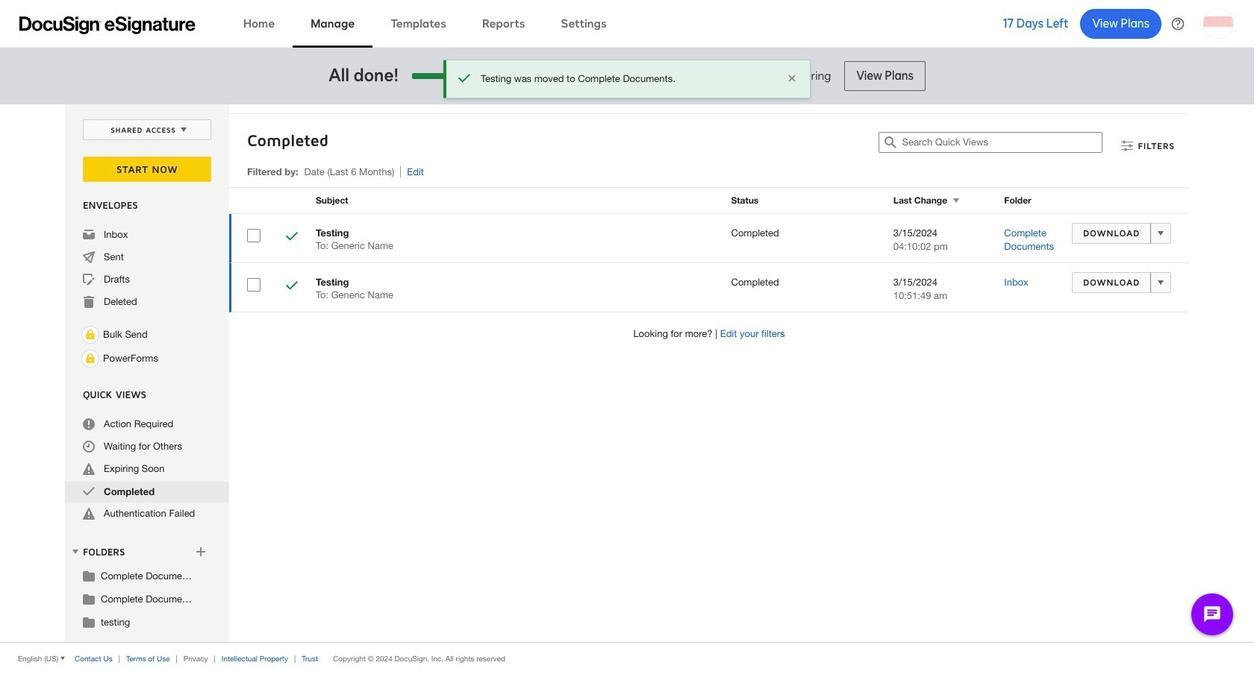 Task type: vqa. For each thing, say whether or not it's contained in the screenshot.
Upload or change your profile image
no



Task type: describe. For each thing, give the bounding box(es) containing it.
secondary navigation region
[[65, 105, 1193, 643]]

completed image
[[286, 231, 298, 245]]

trash image
[[83, 296, 95, 308]]

alert image
[[83, 508, 95, 520]]

2 folder image from the top
[[83, 617, 95, 629]]

completed image
[[83, 486, 95, 498]]

completed image
[[286, 280, 298, 294]]

view folders image
[[69, 546, 81, 558]]

1 lock image from the top
[[81, 326, 99, 344]]

alert image
[[83, 464, 95, 475]]



Task type: locate. For each thing, give the bounding box(es) containing it.
inbox image
[[83, 229, 95, 241]]

docusign esignature image
[[19, 16, 196, 34]]

sent image
[[83, 252, 95, 264]]

status
[[481, 72, 776, 86]]

0 vertical spatial lock image
[[81, 326, 99, 344]]

clock image
[[83, 441, 95, 453]]

lock image
[[81, 326, 99, 344], [81, 350, 99, 368]]

draft image
[[83, 274, 95, 286]]

more info region
[[0, 643, 1254, 675]]

1 vertical spatial folder image
[[83, 617, 95, 629]]

2 lock image from the top
[[81, 350, 99, 368]]

your uploaded profile image image
[[1203, 9, 1233, 38]]

Search Quick Views text field
[[902, 133, 1102, 152]]

action required image
[[83, 419, 95, 431]]

folder image
[[83, 570, 95, 582]]

1 folder image from the top
[[83, 593, 95, 605]]

folder image
[[83, 593, 95, 605], [83, 617, 95, 629]]

1 vertical spatial lock image
[[81, 350, 99, 368]]

0 vertical spatial folder image
[[83, 593, 95, 605]]



